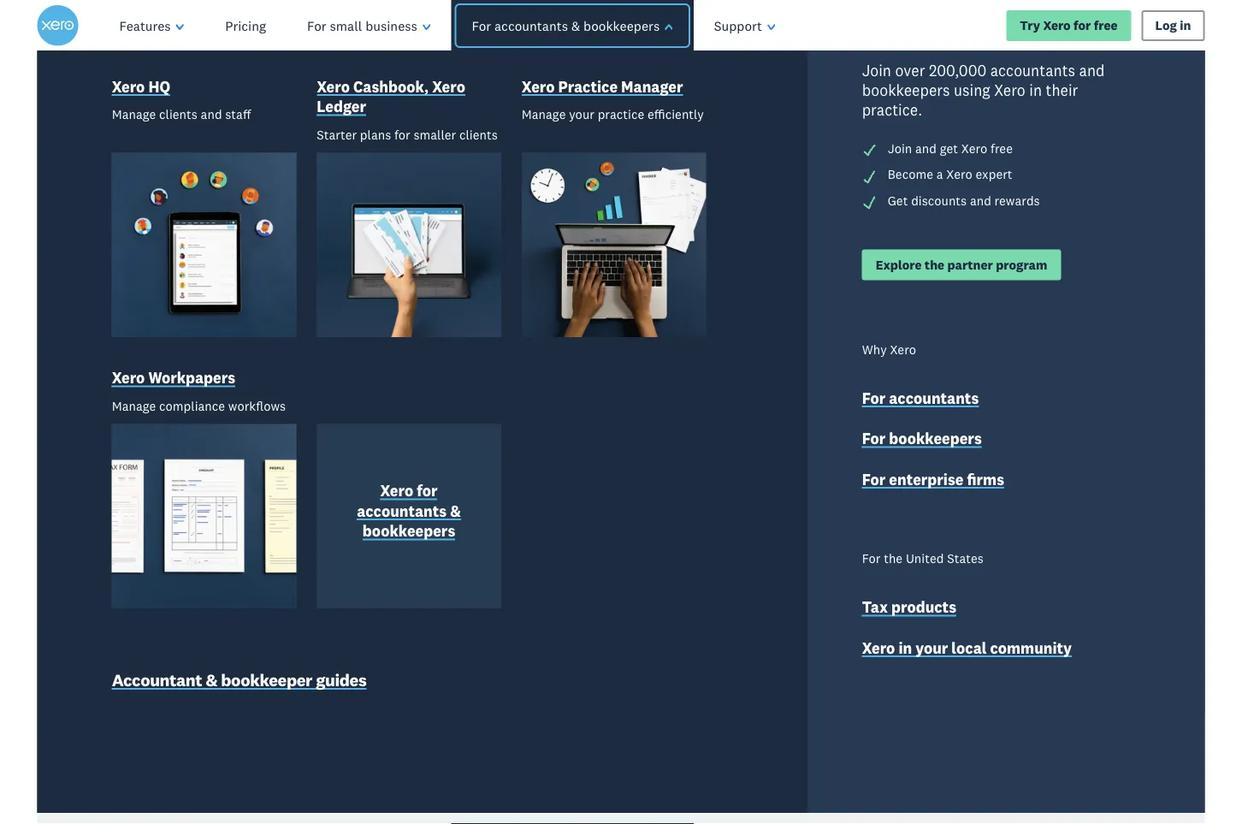 Task type: vqa. For each thing, say whether or not it's contained in the screenshot.
the bottom Multi-
no



Task type: describe. For each thing, give the bounding box(es) containing it.
smaller
[[414, 127, 456, 143]]

black friday flash sale: 75% off for 3 months! terms apply*
[[137, 465, 505, 523]]

with
[[266, 202, 389, 279]]

xero left hq
[[112, 78, 145, 96]]

get
[[940, 141, 958, 157]]

pricing link
[[205, 0, 287, 51]]

for accountants & bookkeepers
[[472, 17, 660, 34]]

what inside back to what you love with xero accounting software
[[137, 147, 277, 224]]

black for black friday flash sale:
[[137, 694, 205, 729]]

xero inside 'link'
[[522, 78, 555, 96]]

a xero user decorating a cake with blue icing. social proof badges surrounding the circular image. image
[[634, 51, 1205, 636]]

xero down "tax"
[[862, 639, 895, 657]]

firms
[[967, 470, 1005, 489]]

hours
[[810, 746, 845, 762]]

local
[[952, 639, 987, 657]]

0
[[807, 690, 829, 735]]

support
[[714, 17, 762, 34]]

business
[[366, 17, 418, 34]]

become
[[888, 167, 934, 183]]

1 vertical spatial free
[[991, 141, 1013, 157]]

bookkeepers inside the join over 200,000 accountants and bookkeepers using xero in their practice.
[[862, 81, 950, 100]]

try xero for free link
[[1007, 10, 1132, 41]]

manage compliance workflows
[[112, 398, 286, 414]]

can
[[251, 561, 272, 577]]

love
[[137, 202, 253, 279]]

for the united states
[[862, 551, 984, 567]]

manage for workpapers
[[112, 398, 156, 414]]

xero inside back to what you love with xero accounting software
[[137, 258, 266, 335]]

xero right get
[[962, 141, 988, 157]]

cashbook,
[[353, 78, 429, 96]]

1 horizontal spatial clients
[[459, 127, 498, 143]]

xero right why
[[890, 342, 916, 358]]

0 horizontal spatial clients
[[159, 107, 198, 123]]

accountant
[[112, 670, 202, 691]]

for accountants & bookkeepers button
[[446, 0, 699, 51]]

their
[[1046, 81, 1078, 100]]

75%
[[391, 465, 436, 495]]

to
[[398, 92, 457, 169]]

a
[[937, 167, 943, 183]]

and left staff
[[201, 107, 222, 123]]

tax
[[862, 598, 888, 617]]

log in link
[[1142, 10, 1205, 41]]

learn what xero can do link
[[137, 554, 304, 584]]

included image for get discounts and rewards
[[862, 195, 878, 211]]

tax products link
[[862, 598, 957, 620]]

bookkeepers up for enterprise firms
[[889, 430, 982, 448]]

black for black friday flash sale: 75% off for 3 months! terms apply*
[[137, 465, 194, 495]]

why
[[862, 342, 887, 358]]

xero right try
[[1043, 18, 1071, 33]]

do
[[275, 561, 290, 577]]

for bookkeepers link
[[862, 429, 982, 452]]

explore the partner program link
[[862, 250, 1061, 281]]

explore the partner program
[[876, 257, 1048, 273]]

xero practice manager
[[522, 78, 683, 96]]

bookkeeper
[[221, 670, 312, 691]]

join for join over 200,000 accountants and bookkeepers using xero in their practice.
[[862, 61, 892, 80]]

xero hq
[[112, 78, 170, 96]]

xero cashbook, xero ledger link
[[317, 77, 501, 120]]

using
[[954, 81, 991, 100]]

1 vertical spatial what
[[187, 561, 217, 577]]

workflows
[[228, 398, 286, 414]]

xero right a
[[947, 167, 973, 183]]

friday for black friday flash sale: 75% off for 3 months! terms apply*
[[200, 465, 265, 495]]

over
[[896, 61, 925, 80]]

try xero for free
[[1020, 18, 1118, 33]]

xero in your local community
[[862, 639, 1072, 657]]

xero workpapers
[[112, 369, 235, 388]]

in for xero in your local community
[[899, 639, 912, 657]]

xero for accountants & bookkeepers
[[357, 482, 461, 541]]

for for for enterprise firms
[[862, 470, 886, 489]]

try
[[1020, 18, 1041, 33]]

for right the plans
[[394, 127, 410, 143]]

united
[[906, 551, 944, 567]]

log
[[1156, 18, 1177, 33]]

for for for accountants
[[862, 389, 886, 408]]

xero homepage image
[[37, 5, 78, 46]]

for enterprise firms
[[862, 470, 1005, 489]]

flash for black friday flash sale:
[[294, 694, 361, 729]]

join over 200,000 accountants and bookkeepers using xero in their practice.
[[862, 61, 1105, 120]]

xero left workpapers
[[112, 369, 145, 388]]

1 horizontal spatial free
[[1094, 18, 1118, 33]]

manage for hq
[[112, 107, 156, 123]]

plans
[[360, 127, 391, 143]]

accountants up the for bookkeepers
[[889, 389, 979, 408]]

black friday flash sale:
[[137, 694, 431, 729]]

off
[[442, 465, 470, 495]]

join for join and get xero free
[[888, 141, 912, 157]]

xero workpapers link
[[112, 368, 235, 391]]

back
[[249, 92, 385, 169]]

sale: for black friday flash sale:
[[366, 694, 426, 729]]

program
[[996, 257, 1048, 273]]



Task type: locate. For each thing, give the bounding box(es) containing it.
accountant & bookkeeper guides
[[112, 670, 367, 691]]

xero inside xero for accountants & bookkeepers
[[380, 482, 413, 501]]

black
[[137, 465, 194, 495], [137, 694, 205, 729]]

friday down software
[[200, 465, 265, 495]]

200,000
[[929, 61, 987, 80]]

in left their
[[1030, 81, 1042, 100]]

pricing
[[225, 17, 266, 34]]

support button
[[694, 0, 796, 51]]

and inside the join over 200,000 accountants and bookkeepers using xero in their practice.
[[1080, 61, 1105, 80]]

2 black from the top
[[137, 694, 205, 729]]

included image
[[862, 143, 878, 159], [862, 195, 878, 211]]

and
[[1080, 61, 1105, 80], [201, 107, 222, 123], [916, 141, 937, 157], [970, 193, 992, 209]]

join left the over
[[862, 61, 892, 80]]

in down the tax products link
[[899, 639, 912, 657]]

1 vertical spatial the
[[884, 551, 903, 567]]

terms
[[247, 494, 311, 523]]

accountants up practice
[[495, 17, 568, 34]]

xero left practice
[[522, 78, 555, 96]]

for left the off
[[417, 482, 438, 501]]

1 horizontal spatial your
[[916, 639, 948, 657]]

sale: left 75%
[[334, 465, 385, 495]]

your left the 'local' in the right of the page
[[916, 639, 948, 657]]

0 vertical spatial black
[[137, 465, 194, 495]]

1 vertical spatial join
[[888, 141, 912, 157]]

free left log
[[1094, 18, 1118, 33]]

for right the off
[[475, 465, 505, 495]]

sale:
[[334, 465, 385, 495], [366, 694, 426, 729]]

0 vertical spatial in
[[1180, 18, 1192, 33]]

become a xero expert
[[888, 167, 1013, 183]]

1 vertical spatial in
[[1030, 81, 1042, 100]]

why xero
[[862, 342, 916, 358]]

manage
[[112, 107, 156, 123], [522, 107, 566, 123], [112, 398, 156, 414]]

for
[[307, 17, 327, 34], [472, 17, 491, 34], [862, 389, 886, 408], [862, 430, 886, 448], [862, 470, 886, 489], [862, 551, 881, 567]]

included image for join and get xero free
[[862, 143, 878, 159]]

xero for accountants & bookkeepers link
[[348, 481, 470, 544]]

1 black from the top
[[137, 465, 194, 495]]

accountants inside dropdown button
[[495, 17, 568, 34]]

rewards
[[995, 193, 1040, 209]]

sale: down guides
[[366, 694, 426, 729]]

xero hq link
[[112, 77, 170, 100]]

sale: for black friday flash sale: 75% off for 3 months! terms apply*
[[334, 465, 385, 495]]

for bookkeepers
[[862, 430, 982, 448]]

features button
[[99, 0, 205, 51]]

friday down accountant & bookkeeper guides
[[211, 694, 289, 729]]

bookkeepers
[[584, 17, 660, 34], [862, 81, 950, 100], [889, 430, 982, 448], [363, 522, 455, 541]]

1 vertical spatial black
[[137, 694, 205, 729]]

0 vertical spatial free
[[1094, 18, 1118, 33]]

and down expert
[[970, 193, 992, 209]]

months!
[[155, 494, 241, 523]]

for inside dropdown button
[[472, 17, 491, 34]]

in for log in
[[1180, 18, 1192, 33]]

learn
[[150, 561, 185, 577]]

community
[[990, 639, 1072, 657]]

get discounts and rewards
[[888, 193, 1040, 209]]

starter plans for smaller clients
[[317, 127, 498, 143]]

for for for the united states
[[862, 551, 881, 567]]

compliance
[[159, 398, 225, 414]]

free up expert
[[991, 141, 1013, 157]]

&
[[572, 17, 580, 34], [450, 502, 461, 521], [206, 670, 217, 691]]

software
[[137, 369, 382, 446]]

xero cashbook, xero ledger
[[317, 78, 465, 116]]

expert
[[976, 167, 1013, 183]]

what down manage clients and staff
[[137, 147, 277, 224]]

enterprise
[[889, 470, 964, 489]]

0 horizontal spatial free
[[991, 141, 1013, 157]]

discounts
[[911, 193, 967, 209]]

accountants down 75%
[[357, 502, 447, 521]]

products
[[892, 598, 957, 617]]

in right log
[[1180, 18, 1192, 33]]

friday for black friday flash sale:
[[211, 694, 289, 729]]

0 vertical spatial included image
[[862, 143, 878, 159]]

1 horizontal spatial the
[[925, 257, 945, 273]]

xero left the off
[[380, 482, 413, 501]]

guides
[[316, 670, 367, 691]]

ledger
[[317, 98, 366, 116]]

get
[[888, 193, 908, 209]]

in
[[1180, 18, 1192, 33], [1030, 81, 1042, 100], [899, 639, 912, 657]]

accountant & bookkeeper guides link
[[112, 670, 367, 694]]

for accountants
[[862, 389, 979, 408]]

and left get
[[916, 141, 937, 157]]

2 included image from the top
[[862, 195, 878, 211]]

the for united
[[884, 551, 903, 567]]

& inside xero for accountants & bookkeepers
[[450, 502, 461, 521]]

2 horizontal spatial &
[[572, 17, 580, 34]]

log in
[[1156, 18, 1192, 33]]

hq
[[148, 78, 170, 96]]

xero left can
[[220, 561, 248, 577]]

bookkeepers up xero practice manager
[[584, 17, 660, 34]]

& inside dropdown button
[[572, 17, 580, 34]]

for for for bookkeepers
[[862, 430, 886, 448]]

for inside black friday flash sale: 75% off for 3 months! terms apply*
[[475, 465, 505, 495]]

for inside xero for accountants & bookkeepers
[[417, 482, 438, 501]]

the for partner
[[925, 257, 945, 273]]

join and get xero free
[[888, 141, 1013, 157]]

clients right smaller at left
[[459, 127, 498, 143]]

flash for black friday flash sale: 75% off for 3 months! terms apply*
[[271, 465, 328, 495]]

what right learn at the left bottom
[[187, 561, 217, 577]]

0 vertical spatial friday
[[200, 465, 265, 495]]

3
[[137, 494, 149, 523]]

& up practice
[[572, 17, 580, 34]]

& right accountant
[[206, 670, 217, 691]]

manage down xero workpapers link
[[112, 398, 156, 414]]

0 vertical spatial sale:
[[334, 465, 385, 495]]

xero
[[1043, 18, 1071, 33], [112, 78, 145, 96], [317, 78, 350, 96], [432, 78, 465, 96], [522, 78, 555, 96], [995, 81, 1026, 100], [962, 141, 988, 157], [947, 167, 973, 183], [137, 258, 266, 335], [890, 342, 916, 358], [112, 369, 145, 388], [380, 482, 413, 501], [220, 561, 248, 577], [862, 639, 895, 657]]

accountants inside the join over 200,000 accountants and bookkeepers using xero in their practice.
[[991, 61, 1076, 80]]

practice
[[558, 78, 618, 96]]

what
[[137, 147, 277, 224], [187, 561, 217, 577]]

friday
[[200, 465, 265, 495], [211, 694, 289, 729]]

partner
[[948, 257, 993, 273]]

practice
[[598, 107, 645, 123]]

for for for accountants & bookkeepers
[[472, 17, 491, 34]]

sale: inside black friday flash sale: 75% off for 3 months! terms apply*
[[334, 465, 385, 495]]

0 vertical spatial your
[[569, 107, 595, 123]]

black inside black friday flash sale: 75% off for 3 months! terms apply*
[[137, 465, 194, 495]]

for
[[1074, 18, 1091, 33], [394, 127, 410, 143], [475, 465, 505, 495], [417, 482, 438, 501]]

clients down hq
[[159, 107, 198, 123]]

2 vertical spatial in
[[899, 639, 912, 657]]

for small business button
[[287, 0, 451, 51]]

1 vertical spatial sale:
[[366, 694, 426, 729]]

0 horizontal spatial &
[[206, 670, 217, 691]]

bookkeepers down 75%
[[363, 522, 455, 541]]

for accountants link
[[862, 389, 979, 411]]

included image up included icon
[[862, 143, 878, 159]]

manage clients and staff
[[112, 107, 251, 123]]

bookkeepers inside xero for accountants & bookkeepers
[[363, 522, 455, 541]]

your down practice
[[569, 107, 595, 123]]

& down the off
[[450, 502, 461, 521]]

you
[[290, 147, 391, 224]]

1 included image from the top
[[862, 143, 878, 159]]

1 horizontal spatial &
[[450, 502, 461, 521]]

xero up smaller at left
[[432, 78, 465, 96]]

included image
[[862, 169, 878, 185]]

xero up ledger
[[317, 78, 350, 96]]

for for for small business
[[307, 17, 327, 34]]

explore
[[876, 257, 922, 273]]

efficiently
[[648, 107, 704, 123]]

included image down included icon
[[862, 195, 878, 211]]

apply*
[[317, 494, 386, 523]]

manager
[[621, 78, 683, 96]]

manage down practice
[[522, 107, 566, 123]]

join inside the join over 200,000 accountants and bookkeepers using xero in their practice.
[[862, 61, 892, 80]]

bookkeepers inside dropdown button
[[584, 17, 660, 34]]

flash
[[271, 465, 328, 495], [294, 694, 361, 729]]

learn what xero can do
[[150, 561, 290, 577]]

flash inside black friday flash sale: 75% off for 3 months! terms apply*
[[271, 465, 328, 495]]

1 vertical spatial your
[[916, 639, 948, 657]]

manage down xero hq link
[[112, 107, 156, 123]]

accountants
[[495, 17, 568, 34], [991, 61, 1076, 80], [889, 389, 979, 408], [357, 502, 447, 521]]

staff
[[225, 107, 251, 123]]

tax products
[[862, 598, 957, 617]]

for enterprise firms link
[[862, 470, 1005, 492]]

0 vertical spatial what
[[137, 147, 277, 224]]

0 horizontal spatial the
[[884, 551, 903, 567]]

2 horizontal spatial in
[[1180, 18, 1192, 33]]

0 vertical spatial clients
[[159, 107, 198, 123]]

bookkeepers down the over
[[862, 81, 950, 100]]

0 vertical spatial join
[[862, 61, 892, 80]]

in inside the join over 200,000 accountants and bookkeepers using xero in their practice.
[[1030, 81, 1042, 100]]

flash down software
[[271, 465, 328, 495]]

accounting
[[137, 313, 449, 390]]

flash down guides
[[294, 694, 361, 729]]

xero up workpapers
[[137, 258, 266, 335]]

accountants inside xero for accountants & bookkeepers
[[357, 502, 447, 521]]

the left partner
[[925, 257, 945, 273]]

0 vertical spatial the
[[925, 257, 945, 273]]

clients
[[159, 107, 198, 123], [459, 127, 498, 143]]

for small business
[[307, 17, 418, 34]]

back to what you love with xero accounting software
[[137, 92, 457, 446]]

2 vertical spatial &
[[206, 670, 217, 691]]

1 vertical spatial flash
[[294, 694, 361, 729]]

1 vertical spatial &
[[450, 502, 461, 521]]

friday inside black friday flash sale: 75% off for 3 months! terms apply*
[[200, 465, 265, 495]]

0 horizontal spatial your
[[569, 107, 595, 123]]

xero practice manager link
[[522, 77, 683, 100]]

manage for practice
[[522, 107, 566, 123]]

join
[[862, 61, 892, 80], [888, 141, 912, 157]]

1 vertical spatial clients
[[459, 127, 498, 143]]

for right try
[[1074, 18, 1091, 33]]

black down compliance in the left of the page
[[137, 465, 194, 495]]

xero inside the join over 200,000 accountants and bookkeepers using xero in their practice.
[[995, 81, 1026, 100]]

1 vertical spatial friday
[[211, 694, 289, 729]]

join up become
[[888, 141, 912, 157]]

the left united
[[884, 551, 903, 567]]

and down try xero for free link
[[1080, 61, 1105, 80]]

0 vertical spatial &
[[572, 17, 580, 34]]

black down accountant
[[137, 694, 205, 729]]

practice.
[[862, 101, 923, 120]]

workpapers
[[148, 369, 235, 388]]

1 horizontal spatial in
[[1030, 81, 1042, 100]]

accountants up their
[[991, 61, 1076, 80]]

1 vertical spatial included image
[[862, 195, 878, 211]]

for inside dropdown button
[[307, 17, 327, 34]]

states
[[947, 551, 984, 567]]

xero right using
[[995, 81, 1026, 100]]

0 vertical spatial flash
[[271, 465, 328, 495]]

0 horizontal spatial in
[[899, 639, 912, 657]]



